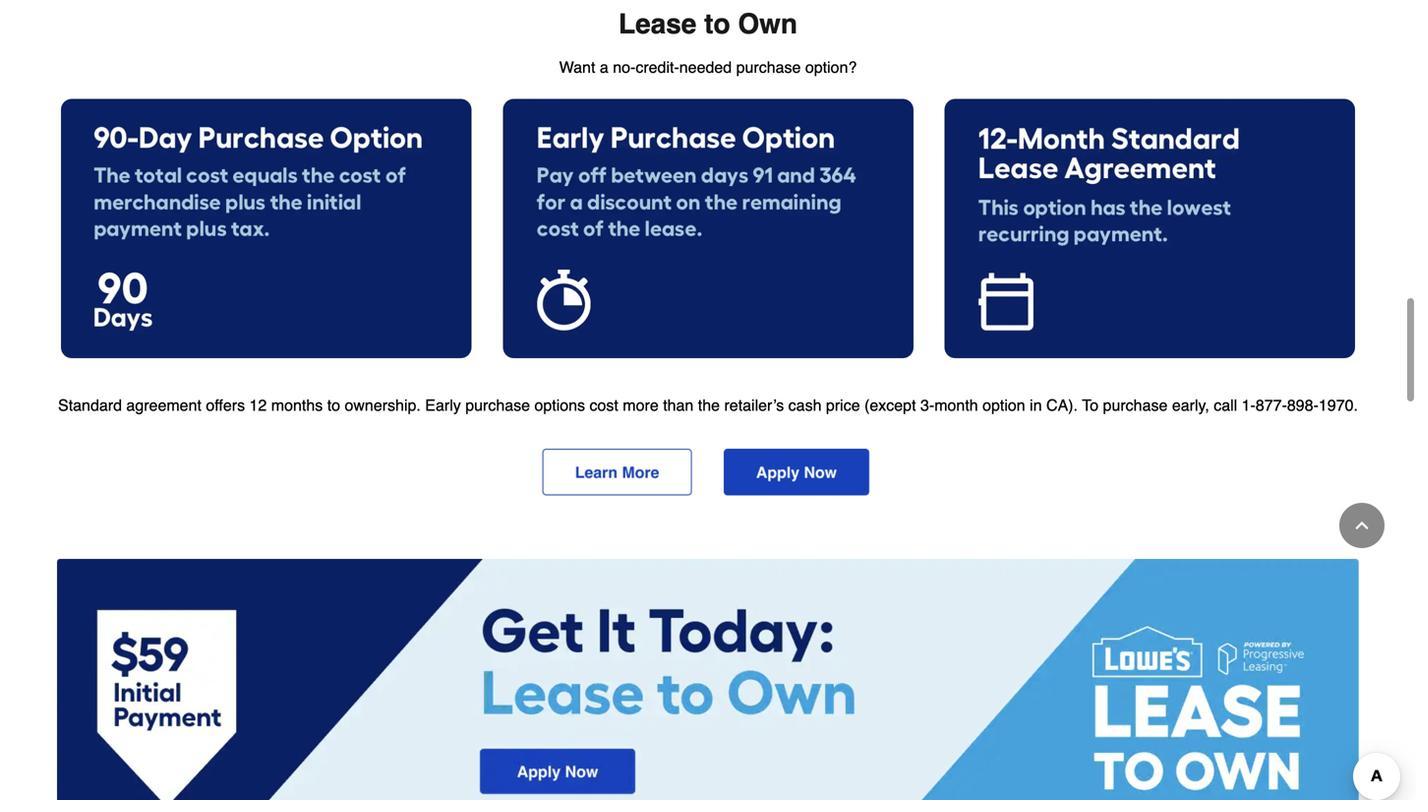 Task type: describe. For each thing, give the bounding box(es) containing it.
1970.
[[1320, 396, 1359, 414]]

options
[[535, 396, 586, 414]]

2 horizontal spatial purchase
[[1104, 396, 1168, 414]]

price
[[827, 396, 861, 414]]

months
[[271, 396, 323, 414]]

ca).
[[1047, 396, 1079, 414]]

to
[[1083, 396, 1099, 414]]

chevron up image
[[1353, 516, 1373, 535]]

standard agreement offers 12 months to ownership. early purchase options cost more than the retailer's cash price (except 3-month option in ca). to purchase early, call 1-877-898-1970.
[[58, 396, 1359, 414]]

scroll to top element
[[1340, 503, 1386, 548]]

0 horizontal spatial to
[[327, 396, 341, 414]]

needed
[[680, 58, 732, 76]]

more
[[623, 396, 659, 414]]

0 vertical spatial to
[[705, 8, 731, 40]]

agreement
[[126, 396, 202, 414]]

lease
[[619, 8, 697, 40]]

lease to own
[[619, 8, 798, 40]]

option?
[[806, 58, 857, 76]]

cost
[[590, 396, 619, 414]]

90-day purchase option. the total cost equals the cost of merchandise plus initial payment plus tax. image
[[61, 99, 472, 358]]

no-
[[613, 58, 636, 76]]

option
[[983, 396, 1026, 414]]

early
[[425, 396, 461, 414]]

early purchase option. pay off between days 91 and 364 for discount on remaining cost of the lease. image
[[503, 99, 914, 358]]



Task type: vqa. For each thing, say whether or not it's contained in the screenshot.
Jan
no



Task type: locate. For each thing, give the bounding box(es) containing it.
1 vertical spatial to
[[327, 396, 341, 414]]

1 horizontal spatial purchase
[[737, 58, 801, 76]]

early,
[[1173, 396, 1210, 414]]

apply now. image
[[724, 449, 1356, 496]]

purchase right early
[[466, 396, 530, 414]]

cash
[[789, 396, 822, 414]]

3-
[[921, 396, 935, 414]]

ownership.
[[345, 396, 421, 414]]

than
[[663, 396, 694, 414]]

want a no-credit-needed purchase option?
[[560, 58, 857, 76]]

call
[[1214, 396, 1238, 414]]

to right months
[[327, 396, 341, 414]]

retailer's
[[725, 396, 784, 414]]

purchase
[[737, 58, 801, 76], [466, 396, 530, 414], [1104, 396, 1168, 414]]

purchase right to
[[1104, 396, 1168, 414]]

1 horizontal spatial to
[[705, 8, 731, 40]]

to up want a no-credit-needed purchase option?
[[705, 8, 731, 40]]

want
[[560, 58, 596, 76]]

12
[[249, 396, 267, 414]]

in
[[1030, 396, 1043, 414]]

12-month standard lease agreement. this option has the lowest recurring payment. image
[[945, 99, 1356, 358]]

0 horizontal spatial purchase
[[466, 396, 530, 414]]

a
[[600, 58, 609, 76]]

to
[[705, 8, 731, 40], [327, 396, 341, 414]]

month
[[935, 396, 979, 414]]

1-
[[1242, 396, 1256, 414]]

standard
[[58, 396, 122, 414]]

learn more. image
[[61, 449, 693, 496]]

credit-
[[636, 58, 680, 76]]

877-
[[1256, 396, 1288, 414]]

898-
[[1288, 396, 1320, 414]]

own
[[738, 8, 798, 40]]

the
[[698, 396, 720, 414]]

(except
[[865, 396, 917, 414]]

purchase down own
[[737, 58, 801, 76]]

offers
[[206, 396, 245, 414]]

get it today. lease to own. $59 initial payment. apply now. image
[[57, 559, 1360, 800]]



